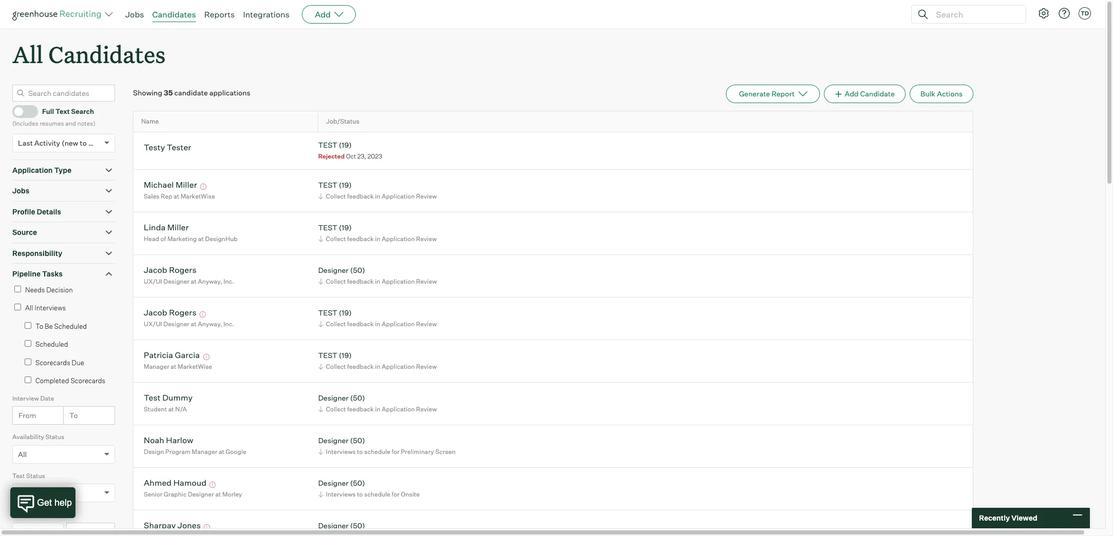 Task type: locate. For each thing, give the bounding box(es) containing it.
report
[[772, 89, 795, 98]]

jacob
[[144, 265, 167, 275], [144, 307, 167, 318]]

at up jacob rogers
[[191, 278, 196, 286]]

test dummy student at n/a
[[144, 393, 193, 413]]

ahmed hamoud link
[[144, 478, 206, 490]]

for for designer (50) interviews to schedule for onsite
[[392, 491, 400, 499]]

miller up sales rep at marketwise in the left top of the page
[[176, 180, 197, 190]]

scorecards down due
[[71, 377, 105, 385]]

scheduled right be
[[54, 322, 87, 330]]

0 vertical spatial add
[[315, 9, 331, 20]]

Completed Scorecards checkbox
[[25, 377, 31, 384]]

status
[[45, 433, 64, 441], [26, 472, 45, 480], [34, 489, 56, 498]]

schedule
[[364, 448, 390, 456], [364, 491, 390, 499]]

review for 2nd collect feedback in application review link from the bottom of the page
[[416, 363, 437, 371]]

status for test status
[[26, 472, 45, 480]]

test
[[318, 141, 337, 149], [318, 181, 337, 189], [318, 223, 337, 232], [318, 308, 337, 317], [318, 351, 337, 360]]

To Be Scheduled checkbox
[[25, 322, 31, 329]]

5 test from the top
[[318, 351, 337, 360]]

1 vertical spatial jacob rogers link
[[144, 307, 196, 319]]

1 vertical spatial manager
[[192, 448, 217, 456]]

completed
[[35, 377, 69, 385]]

Needs Decision checkbox
[[14, 286, 21, 292]]

feedback for third collect feedback in application review link
[[347, 278, 374, 286]]

review for 2nd collect feedback in application review link from the top
[[416, 235, 437, 243]]

2 vertical spatial interviews
[[326, 491, 356, 499]]

jobs up profile
[[12, 186, 29, 195]]

5 (50) from the top
[[350, 521, 365, 530]]

status down availability status element
[[26, 472, 45, 480]]

at down the ahmed hamoud has been in onsite for more than 21 days image
[[215, 491, 221, 499]]

interviews up designer (50)
[[326, 491, 356, 499]]

5 review from the top
[[416, 363, 437, 371]]

all for all candidates
[[12, 39, 43, 69]]

operator
[[18, 528, 48, 536]]

patricia garcia
[[144, 350, 200, 360]]

1 feedback from the top
[[347, 193, 374, 200]]

(50) for jacob rogers
[[350, 266, 365, 274]]

schedule for designer (50) interviews to schedule for onsite
[[364, 491, 390, 499]]

all down greenhouse recruiting image
[[12, 39, 43, 69]]

profile details
[[12, 207, 61, 216]]

candidates right jobs link
[[152, 9, 196, 20]]

anyway, inside jacob rogers ux/ui designer at anyway, inc.
[[198, 278, 222, 286]]

application for 2nd collect feedback in application review link from the top
[[382, 235, 415, 243]]

review for 3rd collect feedback in application review link from the bottom of the page
[[416, 320, 437, 328]]

4 (19) from the top
[[339, 308, 352, 317]]

activity
[[34, 138, 60, 147]]

all right all interviews option
[[25, 304, 33, 312]]

miller inside linda miller head of marketing at designhub
[[167, 222, 189, 232]]

0 vertical spatial designer (50) collect feedback in application review
[[318, 266, 437, 286]]

test status up score
[[18, 489, 56, 498]]

3 feedback from the top
[[347, 278, 374, 286]]

3 test (19) collect feedback in application review from the top
[[318, 308, 437, 328]]

to for last activity (new to old)
[[80, 138, 87, 147]]

0 vertical spatial inc.
[[223, 278, 234, 286]]

at right marketing on the left top
[[198, 235, 204, 243]]

0 vertical spatial schedule
[[364, 448, 390, 456]]

0 vertical spatial to
[[35, 322, 43, 330]]

1 collect from the top
[[326, 193, 346, 200]]

add inside popup button
[[315, 9, 331, 20]]

pipeline tasks
[[12, 270, 63, 278]]

0 horizontal spatial add
[[315, 9, 331, 20]]

interviews
[[35, 304, 66, 312], [326, 448, 356, 456], [326, 491, 356, 499]]

2 vertical spatial all
[[18, 450, 27, 459]]

0 vertical spatial anyway,
[[198, 278, 222, 286]]

1 vertical spatial miller
[[167, 222, 189, 232]]

(50) inside the designer (50) interviews to schedule for preliminary screen
[[350, 436, 365, 445]]

2 jacob rogers link from the top
[[144, 307, 196, 319]]

availability
[[12, 433, 44, 441]]

interviews inside designer (50) interviews to schedule for onsite
[[326, 491, 356, 499]]

schedule inside designer (50) interviews to schedule for onsite
[[364, 491, 390, 499]]

1 anyway, from the top
[[198, 278, 222, 286]]

Search candidates field
[[12, 85, 115, 102]]

jacob up ux/ui designer at anyway, inc.
[[144, 307, 167, 318]]

0 vertical spatial jacob rogers link
[[144, 265, 196, 277]]

2 review from the top
[[416, 235, 437, 243]]

anyway, up jacob rogers has been in application review for more than 5 days 'image'
[[198, 278, 222, 286]]

1 test (19) collect feedback in application review from the top
[[318, 181, 437, 200]]

0 vertical spatial jacob
[[144, 265, 167, 275]]

anyway, down jacob rogers has been in application review for more than 5 days 'image'
[[198, 320, 222, 328]]

1 vertical spatial all
[[25, 304, 33, 312]]

1 test from the top
[[318, 141, 337, 149]]

4 collect from the top
[[326, 320, 346, 328]]

n/a
[[175, 406, 187, 413]]

schedule left onsite
[[364, 491, 390, 499]]

jobs left "candidates" link
[[125, 9, 144, 20]]

add candidate link
[[824, 85, 905, 103]]

rejected
[[318, 153, 345, 160]]

designer inside designer (50) interviews to schedule for onsite
[[318, 479, 349, 488]]

1 vertical spatial for
[[392, 491, 400, 499]]

collect for 3rd collect feedback in application review link from the bottom of the page
[[326, 320, 346, 328]]

1 vertical spatial ux/ui
[[144, 320, 162, 328]]

jobs link
[[125, 9, 144, 20]]

review for third collect feedback in application review link
[[416, 278, 437, 286]]

jacob rogers has been in application review for more than 5 days image
[[198, 311, 207, 318]]

designhub
[[205, 235, 238, 243]]

jacob inside jacob rogers ux/ui designer at anyway, inc.
[[144, 265, 167, 275]]

0 vertical spatial to
[[80, 138, 87, 147]]

2 in from the top
[[375, 235, 380, 243]]

0 vertical spatial rogers
[[169, 265, 196, 275]]

1 horizontal spatial to
[[69, 411, 78, 420]]

ahmed
[[144, 478, 172, 488]]

5 feedback from the top
[[347, 363, 374, 371]]

resumes
[[40, 120, 64, 127]]

interviews inside the designer (50) interviews to schedule for preliminary screen
[[326, 448, 356, 456]]

score
[[26, 511, 43, 519]]

all candidates
[[12, 39, 166, 69]]

3 review from the top
[[416, 278, 437, 286]]

23,
[[357, 153, 366, 160]]

2 test (19) collect feedback in application review from the top
[[318, 223, 437, 243]]

1 vertical spatial scorecards
[[71, 377, 105, 385]]

3 (19) from the top
[[339, 223, 352, 232]]

1 vertical spatial jacob
[[144, 307, 167, 318]]

rogers down marketing on the left top
[[169, 265, 196, 275]]

garcia
[[175, 350, 200, 360]]

to down completed scorecards
[[69, 411, 78, 420]]

(50) for test dummy
[[350, 394, 365, 402]]

1 vertical spatial status
[[26, 472, 45, 480]]

test score
[[12, 511, 43, 519]]

for inside designer (50) interviews to schedule for onsite
[[392, 491, 400, 499]]

1 vertical spatial designer (50) collect feedback in application review
[[318, 394, 437, 413]]

2 schedule from the top
[[364, 491, 390, 499]]

patricia garcia has been in application review for more than 5 days image
[[202, 354, 211, 360]]

jacob rogers link up ux/ui designer at anyway, inc.
[[144, 307, 196, 319]]

1 vertical spatial add
[[845, 89, 859, 98]]

1 vertical spatial to
[[357, 448, 363, 456]]

be
[[45, 322, 53, 330]]

job/status
[[326, 118, 359, 125]]

miller up marketing on the left top
[[167, 222, 189, 232]]

at left n/a
[[168, 406, 174, 413]]

all down availability
[[18, 450, 27, 459]]

scheduled
[[54, 322, 87, 330], [35, 340, 68, 349]]

2 jacob from the top
[[144, 307, 167, 318]]

1 horizontal spatial manager
[[192, 448, 217, 456]]

designer (50) collect feedback in application review
[[318, 266, 437, 286], [318, 394, 437, 413]]

add
[[315, 9, 331, 20], [845, 89, 859, 98]]

oct
[[346, 153, 356, 160]]

to
[[80, 138, 87, 147], [357, 448, 363, 456], [357, 491, 363, 499]]

for left "preliminary"
[[392, 448, 400, 456]]

candidates down jobs link
[[48, 39, 166, 69]]

graphic
[[164, 491, 187, 499]]

1 vertical spatial jobs
[[12, 186, 29, 195]]

scorecards due
[[35, 359, 84, 367]]

all for all interviews
[[25, 304, 33, 312]]

4 test from the top
[[318, 308, 337, 317]]

sharpay jones has been in technical interview for more than 14 days image
[[203, 525, 212, 531]]

0 vertical spatial ux/ui
[[144, 278, 162, 286]]

4 feedback from the top
[[347, 320, 374, 328]]

at inside linda miller head of marketing at designhub
[[198, 235, 204, 243]]

5 collect feedback in application review link from the top
[[317, 362, 439, 372]]

designer
[[318, 266, 349, 274], [163, 278, 189, 286], [163, 320, 189, 328], [318, 394, 349, 402], [318, 436, 349, 445], [318, 479, 349, 488], [188, 491, 214, 499], [318, 521, 349, 530]]

collect for 2nd collect feedback in application review link from the bottom of the page
[[326, 363, 346, 371]]

1 vertical spatial marketwise
[[178, 363, 212, 371]]

td button
[[1079, 7, 1091, 20]]

(19) for patricia garcia
[[339, 351, 352, 360]]

sales
[[144, 193, 159, 200]]

schedule inside the designer (50) interviews to schedule for preliminary screen
[[364, 448, 390, 456]]

1 vertical spatial anyway,
[[198, 320, 222, 328]]

full text search (includes resumes and notes)
[[12, 107, 95, 127]]

status right availability
[[45, 433, 64, 441]]

4 (50) from the top
[[350, 479, 365, 488]]

rogers inside jacob rogers ux/ui designer at anyway, inc.
[[169, 265, 196, 275]]

jacob down head
[[144, 265, 167, 275]]

1 horizontal spatial jobs
[[125, 9, 144, 20]]

senior graphic designer at morley
[[144, 491, 242, 499]]

marketwise down garcia on the left
[[178, 363, 212, 371]]

1 review from the top
[[416, 193, 437, 200]]

interviews up designer (50) interviews to schedule for onsite
[[326, 448, 356, 456]]

status up score
[[34, 489, 56, 498]]

jacob for jacob rogers ux/ui designer at anyway, inc.
[[144, 265, 167, 275]]

1 rogers from the top
[[169, 265, 196, 275]]

feedback for 2nd collect feedback in application review link from the bottom of the page
[[347, 363, 374, 371]]

application for 1st collect feedback in application review link from the bottom of the page
[[382, 406, 415, 413]]

0 vertical spatial scorecards
[[35, 359, 70, 367]]

testy tester link
[[144, 142, 191, 154]]

rogers for jacob rogers
[[169, 307, 196, 318]]

5 in from the top
[[375, 363, 380, 371]]

1 vertical spatial scheduled
[[35, 340, 68, 349]]

at down jacob rogers
[[191, 320, 196, 328]]

morley
[[222, 491, 242, 499]]

1 vertical spatial inc.
[[223, 320, 234, 328]]

Scorecards Due checkbox
[[25, 359, 31, 365]]

to up designer (50)
[[357, 491, 363, 499]]

test
[[144, 393, 161, 403], [12, 472, 25, 480], [18, 489, 33, 498], [12, 511, 25, 519]]

jacob rogers link
[[144, 265, 196, 277], [144, 307, 196, 319]]

1 inc. from the top
[[223, 278, 234, 286]]

jacob rogers link down of
[[144, 265, 196, 277]]

scheduled down be
[[35, 340, 68, 349]]

jacob for jacob rogers
[[144, 307, 167, 318]]

to up designer (50) interviews to schedule for onsite
[[357, 448, 363, 456]]

designer (50) collect feedback in application review for dummy
[[318, 394, 437, 413]]

noah
[[144, 435, 164, 445]]

scorecards
[[35, 359, 70, 367], [71, 377, 105, 385]]

1 (50) from the top
[[350, 266, 365, 274]]

5 (19) from the top
[[339, 351, 352, 360]]

to inside designer (50) interviews to schedule for onsite
[[357, 491, 363, 499]]

linda miller head of marketing at designhub
[[144, 222, 238, 243]]

test inside test dummy student at n/a
[[144, 393, 161, 403]]

6 in from the top
[[375, 406, 380, 413]]

type
[[54, 166, 71, 174]]

0 horizontal spatial to
[[35, 322, 43, 330]]

to inside the designer (50) interviews to schedule for preliminary screen
[[357, 448, 363, 456]]

jacob rogers
[[144, 307, 196, 318]]

tester
[[167, 142, 191, 152]]

1 schedule from the top
[[364, 448, 390, 456]]

ux/ui up jacob rogers
[[144, 278, 162, 286]]

2 rogers from the top
[[169, 307, 196, 318]]

manager right program
[[192, 448, 217, 456]]

jobs
[[125, 9, 144, 20], [12, 186, 29, 195]]

0 vertical spatial interviews
[[35, 304, 66, 312]]

schedule up designer (50) interviews to schedule for onsite
[[364, 448, 390, 456]]

1 horizontal spatial scorecards
[[71, 377, 105, 385]]

review
[[416, 193, 437, 200], [416, 235, 437, 243], [416, 278, 437, 286], [416, 320, 437, 328], [416, 363, 437, 371], [416, 406, 437, 413]]

3 collect from the top
[[326, 278, 346, 286]]

inc.
[[223, 278, 234, 286], [223, 320, 234, 328]]

1 vertical spatial candidates
[[48, 39, 166, 69]]

0 horizontal spatial scorecards
[[35, 359, 70, 367]]

4 review from the top
[[416, 320, 437, 328]]

old)
[[88, 138, 102, 147]]

2 collect from the top
[[326, 235, 346, 243]]

4 collect feedback in application review link from the top
[[317, 319, 439, 329]]

1 jacob from the top
[[144, 265, 167, 275]]

add candidate
[[845, 89, 895, 98]]

2 vertical spatial to
[[357, 491, 363, 499]]

miller for michael
[[176, 180, 197, 190]]

add for add
[[315, 9, 331, 20]]

text
[[55, 107, 70, 115]]

(19) inside test (19) rejected oct 23, 2023
[[339, 141, 352, 149]]

1 (19) from the top
[[339, 141, 352, 149]]

1 vertical spatial interviews
[[326, 448, 356, 456]]

completed scorecards
[[35, 377, 105, 385]]

35
[[164, 88, 173, 97]]

1 vertical spatial rogers
[[169, 307, 196, 318]]

4 test (19) collect feedback in application review from the top
[[318, 351, 437, 371]]

for left onsite
[[392, 491, 400, 499]]

3 (50) from the top
[[350, 436, 365, 445]]

dummy
[[162, 393, 193, 403]]

all inside availability status element
[[18, 450, 27, 459]]

generate report
[[739, 89, 795, 98]]

rogers up ux/ui designer at anyway, inc.
[[169, 307, 196, 318]]

0 vertical spatial miller
[[176, 180, 197, 190]]

for inside the designer (50) interviews to schedule for preliminary screen
[[392, 448, 400, 456]]

6 review from the top
[[416, 406, 437, 413]]

to left be
[[35, 322, 43, 330]]

2 designer (50) collect feedback in application review from the top
[[318, 394, 437, 413]]

ux/ui
[[144, 278, 162, 286], [144, 320, 162, 328]]

1 vertical spatial test status
[[18, 489, 56, 498]]

0 vertical spatial for
[[392, 448, 400, 456]]

feedback for 3rd collect feedback in application review link from the bottom of the page
[[347, 320, 374, 328]]

1 vertical spatial schedule
[[364, 491, 390, 499]]

2 (50) from the top
[[350, 394, 365, 402]]

application for 2nd collect feedback in application review link from the bottom of the page
[[382, 363, 415, 371]]

to be scheduled
[[35, 322, 87, 330]]

test for miller
[[318, 181, 337, 189]]

last activity (new to old) option
[[18, 138, 102, 147]]

test (19) collect feedback in application review
[[318, 181, 437, 200], [318, 223, 437, 243], [318, 308, 437, 328], [318, 351, 437, 371]]

manager down patricia
[[144, 363, 169, 371]]

scorecards up completed in the bottom left of the page
[[35, 359, 70, 367]]

collect for 1st collect feedback in application review link from the bottom of the page
[[326, 406, 346, 413]]

(19) for jacob rogers
[[339, 308, 352, 317]]

0 vertical spatial all
[[12, 39, 43, 69]]

0 vertical spatial status
[[45, 433, 64, 441]]

anyway,
[[198, 278, 222, 286], [198, 320, 222, 328]]

design
[[144, 448, 164, 456]]

ux/ui inside jacob rogers ux/ui designer at anyway, inc.
[[144, 278, 162, 286]]

all interviews
[[25, 304, 66, 312]]

(50)
[[350, 266, 365, 274], [350, 394, 365, 402], [350, 436, 365, 445], [350, 479, 365, 488], [350, 521, 365, 530]]

1 designer (50) collect feedback in application review from the top
[[318, 266, 437, 286]]

interviews down needs decision
[[35, 304, 66, 312]]

test status down availability
[[12, 472, 45, 480]]

2 (19) from the top
[[339, 181, 352, 189]]

1 horizontal spatial add
[[845, 89, 859, 98]]

1 collect feedback in application review link from the top
[[317, 192, 439, 201]]

Scheduled checkbox
[[25, 340, 31, 347]]

6 feedback from the top
[[347, 406, 374, 413]]

6 collect feedback in application review link from the top
[[317, 405, 439, 414]]

2 test from the top
[[318, 181, 337, 189]]

2 for from the top
[[392, 491, 400, 499]]

(50) for noah harlow
[[350, 436, 365, 445]]

at left 'google'
[[219, 448, 224, 456]]

sharpay jones link
[[144, 520, 201, 532]]

6 collect from the top
[[326, 406, 346, 413]]

manager at marketwise
[[144, 363, 212, 371]]

1 ux/ui from the top
[[144, 278, 162, 286]]

0 vertical spatial manager
[[144, 363, 169, 371]]

1 vertical spatial to
[[69, 411, 78, 420]]

michael
[[144, 180, 174, 190]]

at inside jacob rogers ux/ui designer at anyway, inc.
[[191, 278, 196, 286]]

application for third collect feedback in application review link
[[382, 278, 415, 286]]

2 feedback from the top
[[347, 235, 374, 243]]

ux/ui down jacob rogers
[[144, 320, 162, 328]]

test (19) collect feedback in application review for michael miller
[[318, 181, 437, 200]]

designer (50) interviews to schedule for preliminary screen
[[318, 436, 456, 456]]

rep
[[161, 193, 172, 200]]

at right rep
[[174, 193, 179, 200]]

collect for sixth collect feedback in application review link from the bottom of the page
[[326, 193, 346, 200]]

5 collect from the top
[[326, 363, 346, 371]]

marketwise down michael miller has been in application review for more than 5 days icon
[[181, 193, 215, 200]]

to left old)
[[80, 138, 87, 147]]

1 for from the top
[[392, 448, 400, 456]]

bulk actions
[[920, 89, 963, 98]]



Task type: describe. For each thing, give the bounding box(es) containing it.
interviews for designer (50) interviews to schedule for preliminary screen
[[326, 448, 356, 456]]

candidate reports are now available! apply filters and select "view in app" element
[[726, 85, 820, 103]]

2 anyway, from the top
[[198, 320, 222, 328]]

test dummy link
[[144, 393, 193, 404]]

feedback for 2nd collect feedback in application review link from the top
[[347, 235, 374, 243]]

rogers for jacob rogers ux/ui designer at anyway, inc.
[[169, 265, 196, 275]]

ux/ui designer at anyway, inc.
[[144, 320, 234, 328]]

student
[[144, 406, 167, 413]]

linda
[[144, 222, 165, 232]]

head
[[144, 235, 159, 243]]

greenhouse recruiting image
[[12, 8, 105, 21]]

application type
[[12, 166, 71, 174]]

designer (50) interviews to schedule for onsite
[[318, 479, 420, 499]]

integrations
[[243, 9, 290, 20]]

details
[[37, 207, 61, 216]]

add for add candidate
[[845, 89, 859, 98]]

interview date
[[12, 395, 54, 402]]

test for rogers
[[318, 308, 337, 317]]

last
[[18, 138, 33, 147]]

michael miller
[[144, 180, 197, 190]]

schedule for designer (50) interviews to schedule for preliminary screen
[[364, 448, 390, 456]]

decision
[[46, 286, 73, 294]]

showing 35 candidate applications
[[133, 88, 250, 97]]

michael miller link
[[144, 180, 197, 191]]

(19) for michael miller
[[339, 181, 352, 189]]

reports
[[204, 9, 235, 20]]

1 in from the top
[[375, 193, 380, 200]]

program
[[165, 448, 190, 456]]

jones
[[178, 520, 201, 531]]

noah harlow design program manager at google
[[144, 435, 246, 456]]

actions
[[937, 89, 963, 98]]

name
[[141, 118, 159, 125]]

All Interviews checkbox
[[14, 304, 21, 311]]

configure image
[[1038, 7, 1050, 20]]

test inside test (19) rejected oct 23, 2023
[[318, 141, 337, 149]]

viewed
[[1011, 514, 1037, 523]]

responsibility
[[12, 249, 62, 258]]

onsite
[[401, 491, 420, 499]]

3 test from the top
[[318, 223, 337, 232]]

of
[[160, 235, 166, 243]]

harlow
[[166, 435, 193, 445]]

google
[[226, 448, 246, 456]]

bulk actions link
[[910, 85, 973, 103]]

full
[[42, 107, 54, 115]]

reports link
[[204, 9, 235, 20]]

linda miller link
[[144, 222, 189, 234]]

designer inside jacob rogers ux/ui designer at anyway, inc.
[[163, 278, 189, 286]]

2 vertical spatial status
[[34, 489, 56, 498]]

4 in from the top
[[375, 320, 380, 328]]

0 horizontal spatial manager
[[144, 363, 169, 371]]

for for designer (50) interviews to schedule for preliminary screen
[[392, 448, 400, 456]]

collect for 2nd collect feedback in application review link from the top
[[326, 235, 346, 243]]

0 horizontal spatial jobs
[[12, 186, 29, 195]]

designer inside the designer (50) interviews to schedule for preliminary screen
[[318, 436, 349, 445]]

collect for third collect feedback in application review link
[[326, 278, 346, 286]]

at inside 'noah harlow design program manager at google'
[[219, 448, 224, 456]]

needs
[[25, 286, 45, 294]]

add button
[[302, 5, 356, 24]]

status for all
[[45, 433, 64, 441]]

from
[[18, 411, 36, 420]]

screen
[[435, 448, 456, 456]]

Score number field
[[66, 523, 115, 536]]

senior
[[144, 491, 162, 499]]

search
[[71, 107, 94, 115]]

recently
[[979, 514, 1010, 523]]

(includes
[[12, 120, 38, 127]]

testy
[[144, 142, 165, 152]]

generate
[[739, 89, 770, 98]]

review for 1st collect feedback in application review link from the bottom of the page
[[416, 406, 437, 413]]

1 jacob rogers link from the top
[[144, 265, 196, 277]]

to for to be scheduled
[[35, 322, 43, 330]]

at inside test dummy student at n/a
[[168, 406, 174, 413]]

due
[[72, 359, 84, 367]]

interview
[[12, 395, 39, 402]]

ahmed hamoud has been in onsite for more than 21 days image
[[208, 482, 217, 488]]

candidates link
[[152, 9, 196, 20]]

sharpay jones
[[144, 520, 201, 531]]

(50) inside designer (50) interviews to schedule for onsite
[[350, 479, 365, 488]]

at down patricia garcia link
[[171, 363, 176, 371]]

application for sixth collect feedback in application review link from the bottom of the page
[[382, 193, 415, 200]]

feedback for 1st collect feedback in application review link from the bottom of the page
[[347, 406, 374, 413]]

designer (50) collect feedback in application review for rogers
[[318, 266, 437, 286]]

showing
[[133, 88, 162, 97]]

test status element
[[12, 471, 115, 510]]

interviews for designer (50) interviews to schedule for onsite
[[326, 491, 356, 499]]

patricia garcia link
[[144, 350, 200, 362]]

availability status
[[12, 433, 64, 441]]

test (19) collect feedback in application review for jacob rogers
[[318, 308, 437, 328]]

pipeline
[[12, 270, 41, 278]]

3 collect feedback in application review link from the top
[[317, 277, 439, 287]]

0 vertical spatial scheduled
[[54, 322, 87, 330]]

0 vertical spatial marketwise
[[181, 193, 215, 200]]

2 ux/ui from the top
[[144, 320, 162, 328]]

preliminary
[[401, 448, 434, 456]]

application for 3rd collect feedback in application review link from the bottom of the page
[[382, 320, 415, 328]]

interviews to schedule for preliminary screen link
[[317, 447, 458, 457]]

0 vertical spatial jobs
[[125, 9, 144, 20]]

feedback for sixth collect feedback in application review link from the bottom of the page
[[347, 193, 374, 200]]

integrations link
[[243, 9, 290, 20]]

checkmark image
[[17, 107, 25, 115]]

designer (50)
[[318, 521, 365, 530]]

td button
[[1077, 5, 1093, 22]]

needs decision
[[25, 286, 73, 294]]

(new
[[62, 138, 78, 147]]

2 inc. from the top
[[223, 320, 234, 328]]

3 in from the top
[[375, 278, 380, 286]]

miller for linda
[[167, 222, 189, 232]]

2 collect feedback in application review link from the top
[[317, 234, 439, 244]]

hamoud
[[173, 478, 206, 488]]

testy tester
[[144, 142, 191, 152]]

notes)
[[77, 120, 95, 127]]

jacob rogers ux/ui designer at anyway, inc.
[[144, 265, 234, 286]]

to for to
[[69, 411, 78, 420]]

and
[[65, 120, 76, 127]]

sales rep at marketwise
[[144, 193, 215, 200]]

inc. inside jacob rogers ux/ui designer at anyway, inc.
[[223, 278, 234, 286]]

review for sixth collect feedback in application review link from the bottom of the page
[[416, 193, 437, 200]]

to for designer (50) interviews to schedule for onsite
[[357, 491, 363, 499]]

test (19) collect feedback in application review for patricia garcia
[[318, 351, 437, 371]]

michael miller has been in application review for more than 5 days image
[[199, 184, 208, 190]]

0 vertical spatial candidates
[[152, 9, 196, 20]]

Search text field
[[933, 7, 1016, 22]]

sharpay
[[144, 520, 176, 531]]

test for garcia
[[318, 351, 337, 360]]

0 vertical spatial test status
[[12, 472, 45, 480]]

availability status element
[[12, 432, 115, 471]]

to for designer (50) interviews to schedule for preliminary screen
[[357, 448, 363, 456]]

noah harlow link
[[144, 435, 193, 447]]

profile
[[12, 207, 35, 216]]

interviews to schedule for onsite link
[[317, 490, 422, 500]]

manager inside 'noah harlow design program manager at google'
[[192, 448, 217, 456]]



Task type: vqa. For each thing, say whether or not it's contained in the screenshot.


